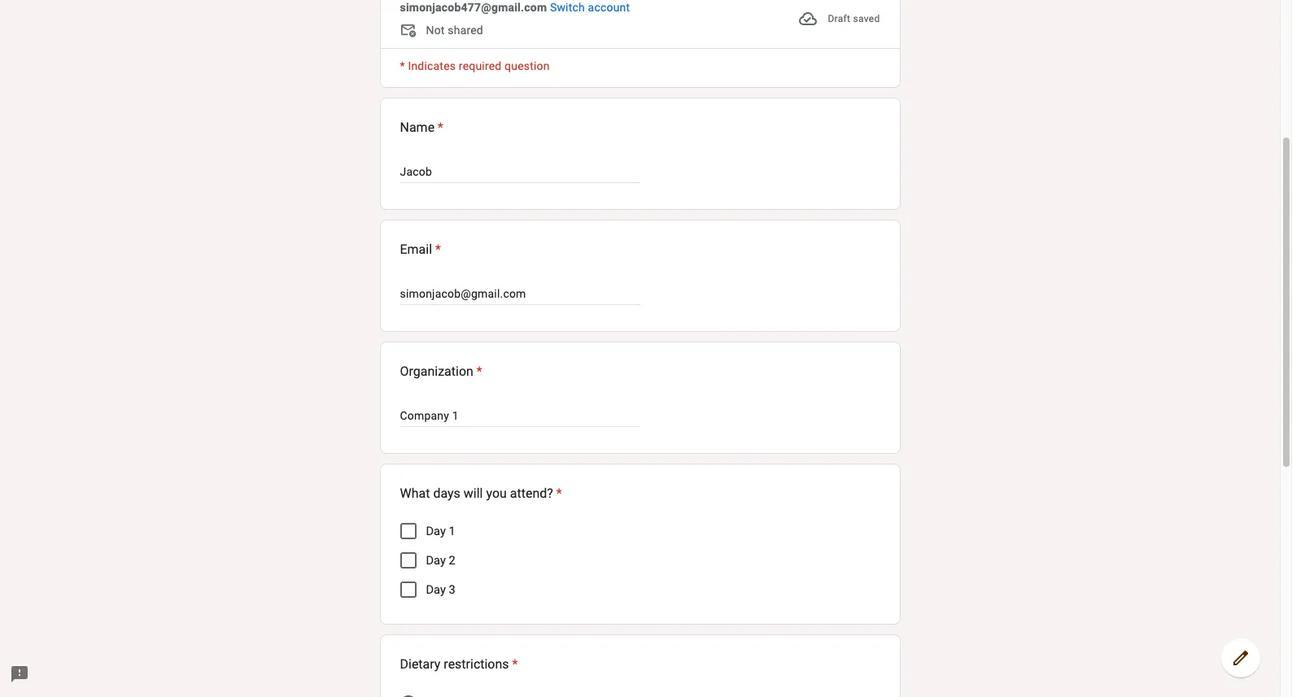 Task type: locate. For each thing, give the bounding box(es) containing it.
* left the indicates
[[400, 60, 405, 73]]

3 day from the top
[[426, 583, 446, 597]]

draft
[[828, 13, 851, 25]]

None email field
[[400, 284, 640, 304]]

Day 3 checkbox
[[400, 582, 416, 598]]

required question element
[[435, 118, 444, 138], [432, 240, 441, 260], [474, 362, 483, 382], [553, 484, 562, 504], [509, 655, 518, 675]]

* right 'name'
[[438, 120, 444, 135]]

organization
[[400, 364, 474, 379]]

saved
[[853, 13, 880, 25]]

None text field
[[400, 162, 640, 182]]

day 2 image
[[402, 554, 415, 567]]

name
[[400, 120, 435, 135]]

*
[[400, 60, 405, 73], [438, 120, 444, 135], [435, 242, 441, 257], [477, 364, 483, 379], [557, 486, 562, 501], [512, 657, 518, 672]]

2
[[449, 554, 456, 568]]

5 heading from the top
[[400, 655, 518, 675]]

what days will you attend? *
[[400, 486, 562, 501]]

day 1 image
[[402, 525, 415, 538]]

required question element for name
[[435, 118, 444, 138]]

2 vertical spatial day
[[426, 583, 446, 597]]

you
[[486, 486, 507, 501]]

heading containing dietary restrictions
[[400, 655, 518, 675]]

list
[[380, 98, 900, 697], [400, 517, 880, 605]]

1 day from the top
[[426, 524, 446, 539]]

dietary
[[400, 657, 441, 672]]

required question element for email
[[432, 240, 441, 260]]

simonjacob477@gmail.com switch account
[[400, 1, 630, 14]]

day left 3
[[426, 583, 446, 597]]

heading
[[400, 118, 444, 138], [400, 240, 441, 260], [400, 362, 483, 382], [400, 484, 562, 504], [400, 655, 518, 675]]

heading containing name
[[400, 118, 444, 138]]

day left 1
[[426, 524, 446, 539]]

* right attend?
[[557, 486, 562, 501]]

Day 2 checkbox
[[400, 553, 416, 569]]

organization *
[[400, 364, 483, 379]]

days
[[433, 486, 460, 501]]

2 heading from the top
[[400, 240, 441, 260]]

* right restrictions
[[512, 657, 518, 672]]

2 day from the top
[[426, 554, 446, 568]]

will
[[464, 486, 483, 501]]

Day 1 checkbox
[[400, 523, 416, 540]]

day
[[426, 524, 446, 539], [426, 554, 446, 568], [426, 583, 446, 597]]

3 heading from the top
[[400, 362, 483, 382]]

account
[[588, 1, 630, 14]]

dietary restrictions *
[[400, 657, 518, 672]]

draft saved
[[828, 13, 880, 25]]

day 3 image
[[402, 584, 415, 597]]

restrictions
[[444, 657, 509, 672]]

0 vertical spatial day
[[426, 524, 446, 539]]

1 vertical spatial day
[[426, 554, 446, 568]]

None text field
[[400, 406, 640, 426]]

1 heading from the top
[[400, 118, 444, 138]]

day left 2
[[426, 554, 446, 568]]

4 heading from the top
[[400, 484, 562, 504]]

shared
[[448, 24, 483, 37]]

1
[[449, 524, 456, 539]]



Task type: describe. For each thing, give the bounding box(es) containing it.
simonjacob477@gmail.com
[[400, 1, 547, 14]]

* right organization
[[477, 364, 483, 379]]

list containing name
[[380, 98, 900, 697]]

question
[[505, 60, 550, 73]]

indicates
[[408, 60, 456, 73]]

not shared
[[426, 24, 483, 37]]

heading containing organization
[[400, 362, 483, 382]]

3
[[449, 583, 456, 597]]

switch
[[550, 1, 585, 14]]

* indicates required question
[[400, 60, 550, 73]]

draft saved status
[[799, 0, 880, 38]]

required question element for what days will you attend?
[[553, 484, 562, 504]]

list containing day 1
[[400, 517, 880, 605]]

day for day 2
[[426, 554, 446, 568]]

email
[[400, 242, 432, 257]]

what
[[400, 486, 430, 501]]

* right email
[[435, 242, 441, 257]]

required
[[459, 60, 502, 73]]

email *
[[400, 242, 441, 257]]

day 3
[[426, 583, 456, 597]]

day for day 1
[[426, 524, 446, 539]]

switch account link
[[550, 1, 630, 14]]

required question element for organization
[[474, 362, 483, 382]]

heading containing email
[[400, 240, 441, 260]]

day 2
[[426, 554, 456, 568]]

attend?
[[510, 486, 553, 501]]

your email and google account are not part of your response image
[[400, 22, 426, 42]]

not
[[426, 24, 445, 37]]

day for day 3
[[426, 583, 446, 597]]

day 1
[[426, 524, 456, 539]]

name *
[[400, 120, 444, 135]]

required question element for dietary restrictions
[[509, 655, 518, 675]]

heading containing what days will you attend?
[[400, 484, 562, 504]]



Task type: vqa. For each thing, say whether or not it's contained in the screenshot.
Format menu item
no



